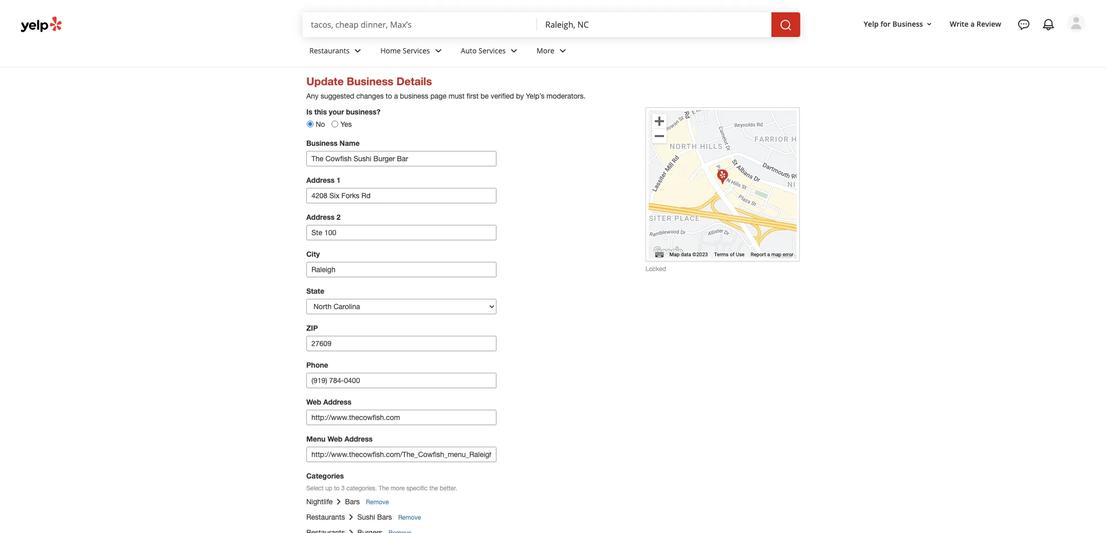 Task type: vqa. For each thing, say whether or not it's contained in the screenshot.
to inside update business details any suggested changes to a business page must first be verified by yelp's moderators.
yes



Task type: describe. For each thing, give the bounding box(es) containing it.
services for home services
[[403, 46, 430, 55]]

zip
[[306, 324, 318, 333]]

more link
[[528, 37, 577, 67]]

24 chevron down v2 image for restaurants
[[352, 45, 364, 57]]

categories.
[[346, 485, 377, 492]]

this
[[314, 107, 327, 116]]

address 1
[[306, 176, 341, 185]]

more
[[537, 46, 554, 55]]

Web Address text field
[[306, 410, 497, 426]]

1 vertical spatial bars
[[377, 513, 392, 522]]

locked
[[646, 266, 666, 273]]

map region
[[590, 73, 853, 336]]

google image
[[651, 245, 685, 259]]

a for report
[[767, 252, 770, 258]]

City text field
[[306, 262, 497, 278]]

write
[[950, 19, 969, 29]]

phone
[[306, 361, 328, 370]]

write a review
[[950, 19, 1001, 29]]

no
[[316, 120, 325, 128]]

yes
[[341, 120, 352, 128]]

details
[[396, 75, 432, 88]]

select
[[306, 485, 324, 492]]

verified
[[491, 92, 514, 100]]

any
[[306, 92, 319, 100]]

changes
[[356, 92, 384, 100]]

better.
[[440, 485, 457, 492]]

address left 2
[[306, 213, 335, 222]]

yelp for business button
[[860, 15, 938, 33]]

business?
[[346, 107, 381, 116]]

notifications image
[[1042, 19, 1055, 31]]

Menu Web Address text field
[[306, 447, 497, 463]]

Business Name text field
[[306, 151, 497, 167]]

user actions element
[[856, 13, 1100, 76]]

address up the menu web address
[[323, 398, 352, 407]]

by
[[516, 92, 524, 100]]

specific
[[406, 485, 428, 492]]

services for auto services
[[479, 46, 506, 55]]

terms of use
[[714, 252, 745, 258]]

yelp for business
[[864, 19, 923, 29]]

terms
[[714, 252, 729, 258]]

select up to 3 categories. the more specific the better.
[[306, 485, 457, 492]]

yelp
[[864, 19, 879, 29]]

city
[[306, 250, 320, 259]]

©2023
[[692, 252, 708, 258]]

Find text field
[[311, 19, 529, 30]]

Phone text field
[[306, 373, 497, 389]]

auto services
[[461, 46, 506, 55]]

more
[[391, 485, 405, 492]]

Near text field
[[545, 19, 763, 30]]

Address 2 text field
[[306, 225, 497, 241]]

map
[[771, 252, 782, 258]]

business name
[[306, 139, 360, 147]]

be
[[481, 92, 489, 100]]



Task type: locate. For each thing, give the bounding box(es) containing it.
0 horizontal spatial none field
[[311, 19, 529, 30]]

0 vertical spatial restaurants
[[309, 46, 350, 55]]

a left map
[[767, 252, 770, 258]]

a inside update business details any suggested changes to a business page must first be verified by yelp's moderators.
[[394, 92, 398, 100]]

address 2
[[306, 213, 341, 222]]

report
[[751, 252, 766, 258]]

None radio
[[332, 121, 338, 127]]

2
[[337, 213, 341, 222]]

0 vertical spatial remove
[[366, 499, 389, 506]]

2 vertical spatial business
[[306, 139, 338, 147]]

none field up home services link
[[311, 19, 529, 30]]

to left 3
[[334, 485, 340, 492]]

business left 16 chevron down v2 icon at top
[[893, 19, 923, 29]]

error
[[783, 252, 794, 258]]

1 horizontal spatial remove
[[398, 514, 421, 522]]

1 horizontal spatial a
[[767, 252, 770, 258]]

a
[[971, 19, 975, 29], [394, 92, 398, 100], [767, 252, 770, 258]]

sushi
[[357, 513, 375, 522]]

business inside button
[[893, 19, 923, 29]]

24 chevron down v2 image inside restaurants link
[[352, 45, 364, 57]]

1
[[337, 176, 341, 185]]

write a review link
[[946, 15, 1005, 33]]

24 chevron down v2 image inside auto services link
[[508, 45, 520, 57]]

terms of use link
[[714, 252, 745, 258]]

update business details any suggested changes to a business page must first be verified by yelp's moderators.
[[306, 75, 586, 100]]

remove link
[[366, 499, 389, 506], [398, 514, 421, 522]]

0 horizontal spatial web
[[306, 398, 321, 407]]

none field find
[[311, 19, 529, 30]]

24 chevron down v2 image inside more "link"
[[557, 45, 569, 57]]

greg r. image
[[1067, 14, 1086, 32]]

to inside update business details any suggested changes to a business page must first be verified by yelp's moderators.
[[386, 92, 392, 100]]

services right auto
[[479, 46, 506, 55]]

auto services link
[[453, 37, 528, 67]]

is
[[306, 107, 312, 116]]

to
[[386, 92, 392, 100], [334, 485, 340, 492]]

a left the business
[[394, 92, 398, 100]]

address left "1"
[[306, 176, 335, 185]]

1 none field from the left
[[311, 19, 529, 30]]

remove link down specific
[[398, 514, 421, 522]]

auto
[[461, 46, 477, 55]]

remove link for sushi bars
[[398, 514, 421, 522]]

remove for sushi bars
[[398, 514, 421, 522]]

2 vertical spatial a
[[767, 252, 770, 258]]

page
[[430, 92, 447, 100]]

24 chevron down v2 image left home at the left of page
[[352, 45, 364, 57]]

0 vertical spatial bars
[[345, 498, 360, 506]]

yelp's
[[526, 92, 545, 100]]

remove down specific
[[398, 514, 421, 522]]

report a map error link
[[751, 252, 794, 258]]

suggested
[[321, 92, 354, 100]]

business down no
[[306, 139, 338, 147]]

24 chevron down v2 image
[[352, 45, 364, 57], [432, 45, 444, 57], [508, 45, 520, 57], [557, 45, 569, 57]]

map
[[670, 252, 680, 258]]

2 none field from the left
[[545, 19, 763, 30]]

None search field
[[303, 12, 802, 37]]

1 horizontal spatial web
[[328, 435, 342, 444]]

restaurants
[[309, 46, 350, 55], [306, 513, 345, 522]]

first
[[467, 92, 479, 100]]

web up menu
[[306, 398, 321, 407]]

business
[[400, 92, 428, 100]]

0 vertical spatial a
[[971, 19, 975, 29]]

24 chevron down v2 image left auto
[[432, 45, 444, 57]]

remove link for bars
[[366, 499, 389, 506]]

ZIP text field
[[306, 336, 497, 352]]

2 24 chevron down v2 image from the left
[[432, 45, 444, 57]]

search image
[[780, 19, 792, 31]]

keyboard shortcuts image
[[655, 253, 663, 258]]

16 chevron down v2 image
[[925, 20, 933, 28]]

menu web address
[[306, 435, 373, 444]]

1 horizontal spatial services
[[479, 46, 506, 55]]

1 horizontal spatial business
[[347, 75, 394, 88]]

categories
[[306, 472, 344, 481]]

to right changes
[[386, 92, 392, 100]]

address right menu
[[344, 435, 373, 444]]

restaurants up update
[[309, 46, 350, 55]]

update
[[306, 75, 344, 88]]

of
[[730, 252, 735, 258]]

Address 1 text field
[[306, 188, 497, 204]]

the
[[379, 485, 389, 492]]

restaurants down nightlife
[[306, 513, 345, 522]]

use
[[736, 252, 745, 258]]

1 vertical spatial remove
[[398, 514, 421, 522]]

0 horizontal spatial a
[[394, 92, 398, 100]]

None field
[[311, 19, 529, 30], [545, 19, 763, 30]]

0 horizontal spatial remove link
[[366, 499, 389, 506]]

0 vertical spatial remove link
[[366, 499, 389, 506]]

0 horizontal spatial services
[[403, 46, 430, 55]]

remove link down select up to 3 categories. the more specific the better.
[[366, 499, 389, 506]]

remove down select up to 3 categories. the more specific the better.
[[366, 499, 389, 506]]

0 horizontal spatial business
[[306, 139, 338, 147]]

1 vertical spatial web
[[328, 435, 342, 444]]

3 24 chevron down v2 image from the left
[[508, 45, 520, 57]]

state
[[306, 287, 324, 296]]

2 horizontal spatial business
[[893, 19, 923, 29]]

business categories element
[[301, 37, 1086, 67]]

1 horizontal spatial remove link
[[398, 514, 421, 522]]

1 horizontal spatial to
[[386, 92, 392, 100]]

home services link
[[372, 37, 453, 67]]

0 vertical spatial business
[[893, 19, 923, 29]]

24 chevron down v2 image right more
[[557, 45, 569, 57]]

None radio
[[307, 121, 314, 127]]

1 vertical spatial restaurants
[[306, 513, 345, 522]]

your
[[329, 107, 344, 116]]

1 vertical spatial remove link
[[398, 514, 421, 522]]

2 services from the left
[[479, 46, 506, 55]]

restaurants inside business categories "element"
[[309, 46, 350, 55]]

report a map error
[[751, 252, 794, 258]]

services
[[403, 46, 430, 55], [479, 46, 506, 55]]

business up changes
[[347, 75, 394, 88]]

data
[[681, 252, 691, 258]]

home
[[380, 46, 401, 55]]

24 chevron down v2 image for home services
[[432, 45, 444, 57]]

0 horizontal spatial bars
[[345, 498, 360, 506]]

24 chevron down v2 image inside home services link
[[432, 45, 444, 57]]

the
[[429, 485, 438, 492]]

up
[[325, 485, 332, 492]]

nightlife
[[306, 498, 333, 506]]

24 chevron down v2 image for auto services
[[508, 45, 520, 57]]

restaurants link
[[301, 37, 372, 67]]

messages image
[[1018, 19, 1030, 31]]

must
[[449, 92, 465, 100]]

services right home at the left of page
[[403, 46, 430, 55]]

business inside update business details any suggested changes to a business page must first be verified by yelp's moderators.
[[347, 75, 394, 88]]

2 horizontal spatial a
[[971, 19, 975, 29]]

remove for bars
[[366, 499, 389, 506]]

0 horizontal spatial remove
[[366, 499, 389, 506]]

1 vertical spatial a
[[394, 92, 398, 100]]

0 vertical spatial web
[[306, 398, 321, 407]]

web right menu
[[328, 435, 342, 444]]

remove
[[366, 499, 389, 506], [398, 514, 421, 522]]

a for write
[[971, 19, 975, 29]]

map data ©2023
[[670, 252, 708, 258]]

web
[[306, 398, 321, 407], [328, 435, 342, 444]]

business
[[893, 19, 923, 29], [347, 75, 394, 88], [306, 139, 338, 147]]

bars right sushi
[[377, 513, 392, 522]]

0 horizontal spatial to
[[334, 485, 340, 492]]

1 vertical spatial business
[[347, 75, 394, 88]]

none field up business categories "element"
[[545, 19, 763, 30]]

sushi bars
[[357, 513, 392, 522]]

moderators.
[[547, 92, 586, 100]]

bars down the categories.
[[345, 498, 360, 506]]

review
[[977, 19, 1001, 29]]

1 vertical spatial to
[[334, 485, 340, 492]]

1 services from the left
[[403, 46, 430, 55]]

menu
[[306, 435, 326, 444]]

1 horizontal spatial none field
[[545, 19, 763, 30]]

bars
[[345, 498, 360, 506], [377, 513, 392, 522]]

1 horizontal spatial bars
[[377, 513, 392, 522]]

3
[[341, 485, 345, 492]]

web address
[[306, 398, 352, 407]]

24 chevron down v2 image for more
[[557, 45, 569, 57]]

0 vertical spatial to
[[386, 92, 392, 100]]

home services
[[380, 46, 430, 55]]

none field near
[[545, 19, 763, 30]]

name
[[340, 139, 360, 147]]

for
[[881, 19, 891, 29]]

is this your business?
[[306, 107, 381, 116]]

24 chevron down v2 image right auto services
[[508, 45, 520, 57]]

address
[[306, 176, 335, 185], [306, 213, 335, 222], [323, 398, 352, 407], [344, 435, 373, 444]]

a right write
[[971, 19, 975, 29]]

1 24 chevron down v2 image from the left
[[352, 45, 364, 57]]

4 24 chevron down v2 image from the left
[[557, 45, 569, 57]]



